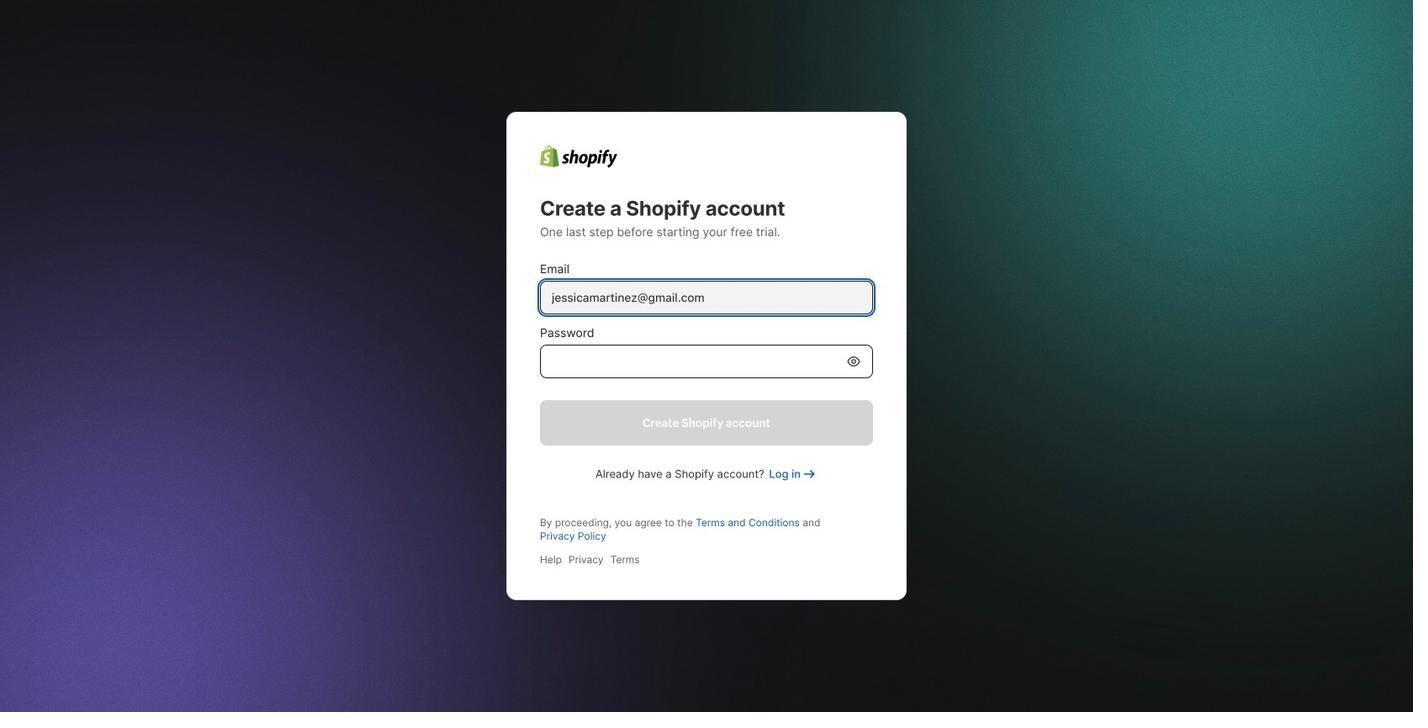 Task type: locate. For each thing, give the bounding box(es) containing it.
None email field
[[540, 281, 874, 315]]

None password field
[[541, 346, 846, 378]]

show element
[[846, 353, 863, 370]]

show image
[[846, 353, 863, 370]]

None text field
[[540, 281, 874, 315]]

log in to shopify image
[[540, 146, 618, 168]]



Task type: vqa. For each thing, say whether or not it's contained in the screenshot.
Next
no



